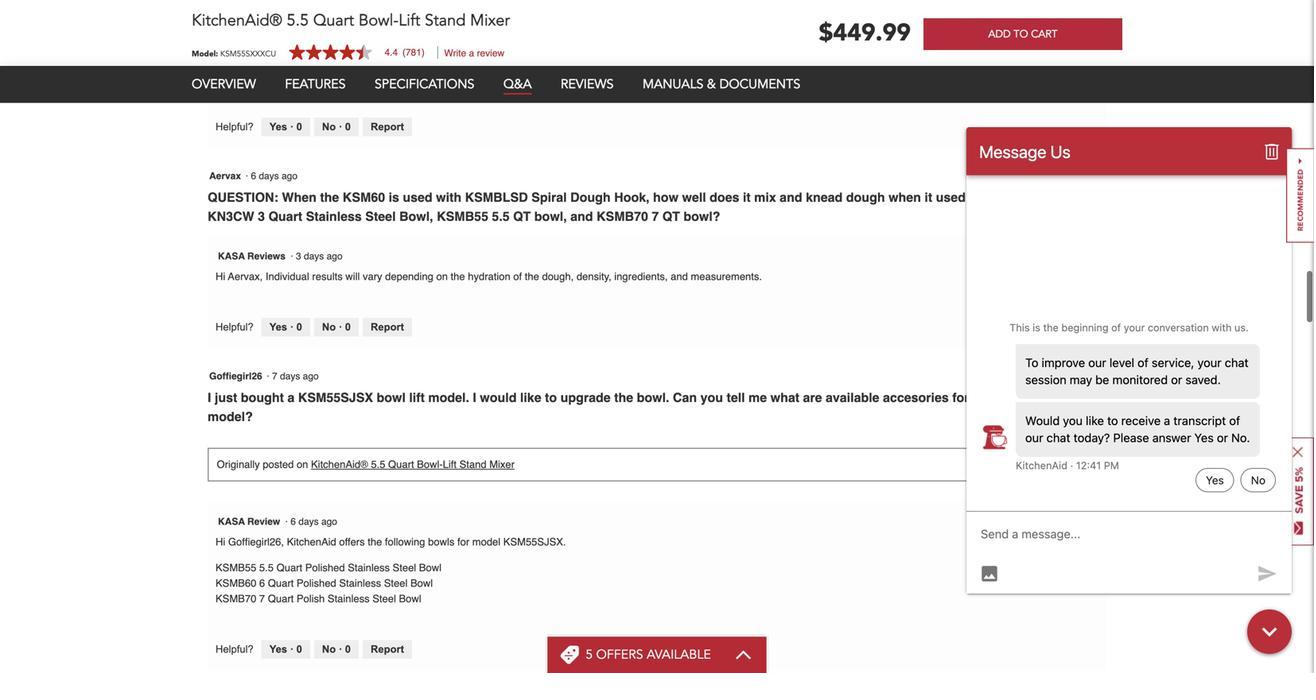 Task type: vqa. For each thing, say whether or not it's contained in the screenshot.
7 within the QUESTION:  When the KSM60 is used with KSMBLSD Spiral Dough Hook, how well does it mix and  knead dough when it used with the KN3CW 3 Quart Stainless Steel Bowl, KSMB55 5.5 QT bowl, and KSMB70 7 QT bowl?
yes



Task type: describe. For each thing, give the bounding box(es) containing it.
ksmb70 inside question:  when the ksm60 is used with ksmblsd spiral dough hook, how well does it mix and  knead dough when it used with the kn3cw 3 quart stainless steel bowl, ksmb55 5.5 qt bowl, and ksmb70 7 qt bowl?
[[597, 209, 648, 224]]

kitchenaid
[[287, 536, 336, 548]]

goffiegirl26
[[209, 371, 262, 382]]

hi goffiegirl26, kitchenaid offers the following bowls for model ksm55sjsx.
[[216, 536, 566, 548]]

close image
[[1293, 448, 1303, 458]]

ingredients,
[[614, 271, 668, 283]]

1 horizontal spatial 7
[[272, 371, 277, 382]]

ksm55sjsx
[[298, 391, 373, 405]]

1 button
[[1043, 164, 1107, 203]]

specifications link
[[375, 76, 475, 93]]

i just bought a ksm55sjsx bowl lift model. i would like to upgrade the bowl. can you tell me what are available accesories for the model?
[[208, 391, 992, 424]]

ago for dough
[[325, 50, 341, 61]]

the left 'following'
[[368, 536, 382, 548]]

density,
[[577, 271, 612, 283]]

tell
[[727, 391, 745, 405]]

aervax · 6 days ago
[[209, 170, 303, 182]]

days up the kitchenaid
[[299, 517, 319, 528]]

1 vertical spatial mixer
[[489, 459, 515, 471]]

0 down ksmb55 5.5 quart polished stainless steel bowl ksmb60 6 quart polished stainless steel bowl ksmb70 7 quart polish stainless steel bowl
[[345, 644, 351, 656]]

yes for i just bought a ksm55sjsx bowl lift model. i would like to upgrade the bowl. can you tell me what are available accesories for the model?
[[269, 644, 287, 656]]

add to cart
[[989, 27, 1058, 41]]

model?
[[208, 410, 253, 424]]

quart left polish
[[268, 593, 294, 605]]

5.5 up "2"
[[287, 10, 309, 31]]

manuals & documents link
[[643, 76, 801, 93]]

ago up when
[[282, 170, 298, 182]]

features link
[[285, 76, 346, 93]]

0 horizontal spatial offers
[[339, 536, 365, 548]]

vary
[[363, 271, 382, 283]]

are
[[803, 391, 822, 405]]

0 down polish
[[297, 644, 302, 656]]

helpful? for i just bought a ksm55sjsx bowl lift model. i would like to upgrade the bowl. can you tell me what are available accesories for the model?
[[216, 644, 254, 656]]

2
[[291, 50, 296, 61]]

the
[[268, 70, 286, 82]]

no · 0 for ·
[[322, 321, 351, 333]]

a inside the i just bought a ksm55sjsx bowl lift model. i would like to upgrade the bowl. can you tell me what are available accesories for the model?
[[288, 391, 295, 405]]

1 no from the top
[[322, 121, 336, 133]]

add to cart button
[[924, 18, 1123, 50]]

ago for offers
[[321, 517, 337, 528]]

report button for ·
[[363, 318, 412, 337]]

review
[[477, 48, 505, 59]]

0 vertical spatial on
[[436, 271, 448, 283]]

dough inside question:  when the ksm60 is used with ksmblsd spiral dough hook, how well does it mix and  knead dough when it used with the kn3cw 3 quart stainless steel bowl, ksmb55 5.5 qt bowl, and ksmb70 7 qt bowl?
[[846, 190, 885, 205]]

kasa review · 6 days ago
[[218, 517, 343, 528]]

1 it from the left
[[743, 190, 751, 205]]

bowl,
[[399, 209, 433, 224]]

ksmblsd
[[465, 190, 528, 205]]

1 report from the top
[[371, 121, 404, 133]]

q&a link
[[504, 76, 532, 95]]

ksmb55 inside question:  when the ksm60 is used with ksmblsd spiral dough hook, how well does it mix and  knead dough when it used with the kn3cw 3 quart stainless steel bowl, ksmb55 5.5 qt bowl, and ksmb70 7 qt bowl?
[[437, 209, 489, 224]]

5 offers available
[[586, 647, 711, 664]]

aervax,
[[228, 271, 263, 283]]

0 vertical spatial bowl-
[[359, 10, 399, 31]]

1 helpful? from the top
[[216, 121, 254, 133]]

yes · 0 for i just bought a ksm55sjsx bowl lift model. i would like to upgrade the bowl. can you tell me what are available accesories for the model?
[[269, 644, 302, 656]]

5.5 inside question:  when the ksm60 is used with ksmblsd spiral dough hook, how well does it mix and  knead dough when it used with the kn3cw 3 quart stainless steel bowl, ksmb55 5.5 qt bowl, and ksmb70 7 qt bowl?
[[492, 209, 510, 224]]

ago for results
[[327, 251, 343, 262]]

0 vertical spatial polished
[[305, 562, 345, 574]]

number
[[489, 70, 524, 82]]

5.5 down bowl
[[371, 459, 385, 471]]

following
[[385, 536, 425, 548]]

$449.99
[[819, 17, 911, 49]]

hours
[[299, 50, 322, 61]]

will
[[346, 271, 360, 283]]

days up the bought on the bottom left of the page
[[280, 371, 300, 382]]

1 kasa from the top
[[218, 50, 245, 61]]

1 horizontal spatial 3
[[296, 251, 301, 262]]

2 it from the left
[[925, 190, 933, 205]]

ksmb70 inside ksmb55 5.5 quart polished stainless steel bowl ksmb60 6 quart polished stainless steel bowl ksmb70 7 quart polish stainless steel bowl
[[216, 593, 256, 605]]

for
[[329, 8, 349, 23]]

4.4 (781)
[[385, 47, 425, 58]]

hi greg85, the dough hook for model kg25h0xmc is part number k5adh.
[[216, 70, 564, 82]]

1 vertical spatial and
[[571, 209, 593, 224]]

for inside the i just bought a ksm55sjsx bowl lift model. i would like to upgrade the bowl. can you tell me what are available accesories for the model?
[[953, 391, 970, 405]]

1 yes from the top
[[269, 121, 287, 133]]

lift
[[409, 391, 425, 405]]

1 for 1
[[1071, 168, 1078, 182]]

0 vertical spatial lift
[[399, 10, 420, 31]]

bowl,
[[534, 209, 567, 224]]

kitchenaid® 5.5 quart bowl-lift stand mixer
[[192, 10, 510, 31]]

originally posted on kitchenaid® 5.5 quart bowl-lift stand mixer
[[217, 459, 515, 471]]

manuals
[[643, 76, 704, 93]]

hook
[[293, 8, 325, 23]]

2 horizontal spatial and
[[780, 190, 802, 205]]

add
[[989, 27, 1011, 41]]

5
[[586, 647, 593, 664]]

kn3cw
[[208, 209, 254, 224]]

ksm55sjsx.
[[503, 536, 566, 548]]

ksmb55 inside ksmb55 5.5 quart polished stainless steel bowl ksmb60 6 quart polished stainless steel bowl ksmb70 7 quart polish stainless steel bowl
[[216, 562, 256, 574]]

model: ksm55sxxxcu
[[192, 48, 276, 59]]

quart right 'ksmb60'
[[268, 578, 294, 590]]

0 vertical spatial mixer
[[470, 10, 510, 31]]

0 down will
[[345, 321, 351, 333]]

goffiegirl26 · 7 days ago
[[209, 371, 324, 382]]

2 qt from the left
[[663, 209, 680, 224]]

cart
[[1031, 27, 1058, 41]]

1 vertical spatial lift
[[443, 459, 457, 471]]

the right accesories
[[973, 391, 992, 405]]

quart up hours
[[313, 10, 354, 31]]

1 vertical spatial model
[[472, 536, 501, 548]]

(781)
[[402, 47, 425, 58]]

would
[[480, 391, 517, 405]]

mix
[[754, 190, 776, 205]]

1 horizontal spatial a
[[469, 48, 474, 59]]

kg25hoxmc?
[[353, 8, 441, 23]]

hi aervax, individual results will vary depending on the hydration of the dough, density, ingredients, and measurements.
[[216, 271, 762, 283]]

hydration
[[468, 271, 511, 283]]

write a review
[[444, 48, 505, 59]]

0 horizontal spatial model
[[361, 70, 389, 82]]

polish
[[297, 593, 325, 605]]

0 down features
[[345, 121, 351, 133]]

4.4
[[385, 47, 398, 58]]

0 vertical spatial bowl
[[419, 562, 442, 574]]

1 no · 0 from the top
[[322, 121, 351, 133]]

recommendations image
[[1287, 148, 1314, 243]]

0 vertical spatial for
[[346, 70, 358, 82]]

well
[[682, 190, 706, 205]]

individual
[[266, 271, 309, 283]]

overview
[[192, 76, 256, 93]]

0 vertical spatial is
[[457, 70, 465, 82]]

kasa reviews · 3 days ago
[[218, 251, 348, 262]]

question:  when the ksm60 is used with ksmblsd spiral dough hook, how well does it mix and  knead dough when it used with the kn3cw 3 quart stainless steel bowl, ksmb55 5.5 qt bowl, and ksmb70 7 qt bowl?
[[208, 190, 1018, 224]]

1 vertical spatial 6
[[291, 517, 296, 528]]

when
[[282, 190, 317, 205]]

me
[[749, 391, 767, 405]]

bowls
[[428, 536, 455, 548]]

2 i from the left
[[473, 391, 476, 405]]

bowl?
[[684, 209, 721, 224]]

1 vertical spatial stand
[[460, 459, 487, 471]]

of
[[513, 271, 522, 283]]

heading containing 5
[[586, 647, 711, 664]]

1 horizontal spatial and
[[671, 271, 688, 283]]

2 with from the left
[[969, 190, 995, 205]]

0 down "features" link
[[297, 121, 302, 133]]

no · 0 for i just bought a ksm55sjsx bowl lift model. i would like to upgrade the bowl. can you tell me what are available accesories for the model?
[[322, 644, 351, 656]]

1 used from the left
[[403, 190, 433, 205]]

hook,
[[614, 190, 650, 205]]

0 vertical spatial reviews
[[561, 76, 614, 93]]

ksmb60
[[216, 578, 256, 590]]

0 down individual
[[297, 321, 302, 333]]

like
[[520, 391, 542, 405]]

2 used from the left
[[936, 190, 966, 205]]

quart down bowl
[[388, 459, 414, 471]]

the left hydration
[[451, 271, 465, 283]]

greg85,
[[228, 70, 266, 82]]

how
[[653, 190, 679, 205]]

1 for 1 answer
[[1071, 369, 1078, 383]]

documents
[[720, 76, 801, 93]]

reviews link
[[561, 76, 614, 93]]

1 vertical spatial bowl
[[411, 578, 433, 590]]

days up results
[[304, 251, 324, 262]]

write
[[444, 48, 466, 59]]

dough,
[[542, 271, 574, 283]]

hook
[[321, 70, 343, 82]]



Task type: locate. For each thing, give the bounding box(es) containing it.
part
[[468, 70, 486, 82]]

1 horizontal spatial kitchenaid®
[[311, 459, 368, 471]]

kasa review · 2 hours ago
[[218, 50, 346, 61]]

6 inside ksmb55 5.5 quart polished stainless steel bowl ksmb60 6 quart polished stainless steel bowl ksmb70 7 quart polish stainless steel bowl
[[259, 578, 265, 590]]

no · 0 down results
[[322, 321, 351, 333]]

5.5 inside ksmb55 5.5 quart polished stainless steel bowl ksmb60 6 quart polished stainless steel bowl ksmb70 7 quart polish stainless steel bowl
[[259, 562, 274, 574]]

manuals & documents
[[643, 76, 801, 93]]

on right posted in the bottom of the page
[[297, 459, 308, 471]]

ago up the kitchenaid
[[321, 517, 337, 528]]

2 vertical spatial report
[[371, 644, 404, 656]]

no for i just bought a ksm55sjsx bowl lift model. i would like to upgrade the bowl. can you tell me what are available accesories for the model?
[[322, 644, 336, 656]]

kasa up "greg85,"
[[218, 50, 245, 61]]

1 report button from the top
[[363, 118, 412, 136]]

days
[[259, 170, 279, 182], [304, 251, 324, 262], [280, 371, 300, 382], [299, 517, 319, 528]]

helpful? down overview link
[[216, 121, 254, 133]]

2 vertical spatial bowl
[[399, 593, 421, 605]]

0 vertical spatial dough
[[249, 8, 290, 23]]

0 horizontal spatial it
[[743, 190, 751, 205]]

and right ingredients,
[[671, 271, 688, 283]]

0 vertical spatial 1
[[1071, 168, 1078, 182]]

the left bowl.
[[614, 391, 633, 405]]

bought
[[241, 391, 284, 405]]

0 horizontal spatial ksmb70
[[216, 593, 256, 605]]

helpful? down 'ksmb60'
[[216, 644, 254, 656]]

is left the part
[[457, 70, 465, 82]]

0 horizontal spatial dough
[[249, 8, 290, 23]]

6 right 'ksmb60'
[[259, 578, 265, 590]]

the left 1 button
[[998, 190, 1018, 205]]

3 no from the top
[[322, 644, 336, 656]]

yes · 0 down polish
[[269, 644, 302, 656]]

with right when
[[969, 190, 995, 205]]

i left would
[[473, 391, 476, 405]]

2 vertical spatial no
[[322, 644, 336, 656]]

aervax button
[[208, 167, 242, 185]]

on right depending
[[436, 271, 448, 283]]

offers right 5
[[596, 647, 643, 664]]

2 yes · 0 from the top
[[269, 321, 302, 333]]

days up question:
[[259, 170, 279, 182]]

2 yes from the top
[[269, 321, 287, 333]]

with
[[436, 190, 462, 205], [969, 190, 995, 205]]

steel inside question:  when the ksm60 is used with ksmblsd spiral dough hook, how well does it mix and  knead dough when it used with the kn3cw 3 quart stainless steel bowl, ksmb55 5.5 qt bowl, and ksmb70 7 qt bowl?
[[365, 209, 396, 224]]

ksmb70 down hook,
[[597, 209, 648, 224]]

2 vertical spatial helpful?
[[216, 644, 254, 656]]

2 vertical spatial 7
[[259, 593, 265, 605]]

review for goffiegirl26,
[[247, 517, 280, 528]]

hi left aervax, at top left
[[216, 271, 225, 283]]

used
[[403, 190, 433, 205], [936, 190, 966, 205]]

1 vertical spatial polished
[[297, 578, 336, 590]]

hi down model: ksm55sxxxcu
[[216, 70, 225, 82]]

1 vertical spatial bowl-
[[417, 459, 443, 471]]

available right are
[[826, 391, 880, 405]]

offers
[[339, 536, 365, 548], [596, 647, 643, 664]]

model
[[361, 70, 389, 82], [472, 536, 501, 548]]

1 hi from the top
[[216, 70, 225, 82]]

1 content helpfulness group from the top
[[216, 118, 412, 136]]

3 yes from the top
[[269, 644, 287, 656]]

2 report button from the top
[[363, 318, 412, 337]]

7 down how
[[652, 209, 659, 224]]

used up bowl,
[[403, 190, 433, 205]]

1 horizontal spatial dough
[[571, 190, 611, 205]]

hi
[[216, 70, 225, 82], [216, 271, 225, 283], [216, 536, 225, 548]]

0 horizontal spatial on
[[297, 459, 308, 471]]

features
[[285, 76, 346, 93]]

0 vertical spatial review
[[247, 50, 280, 61]]

0 horizontal spatial reviews
[[247, 251, 286, 262]]

2 report from the top
[[371, 321, 404, 333]]

2 content helpfulness group from the top
[[216, 318, 412, 337]]

a right write
[[469, 48, 474, 59]]

model.
[[428, 391, 469, 405]]

1 vertical spatial available
[[647, 647, 711, 664]]

0 vertical spatial no
[[322, 121, 336, 133]]

answer
[[1058, 4, 1092, 16], [1058, 386, 1092, 398]]

answer inside button
[[1058, 4, 1092, 16]]

2 horizontal spatial for
[[953, 391, 970, 405]]

0 vertical spatial yes · 0
[[269, 121, 302, 133]]

qt left the bowl,
[[513, 209, 531, 224]]

does
[[710, 190, 740, 205]]

quart down when
[[268, 209, 302, 224]]

3 yes · 0 from the top
[[269, 644, 302, 656]]

3 no · 0 from the top
[[322, 644, 351, 656]]

it right when
[[925, 190, 933, 205]]

and right the bowl,
[[571, 209, 593, 224]]

5.5 down goffiegirl26,
[[259, 562, 274, 574]]

0 vertical spatial 7
[[652, 209, 659, 224]]

dough left hook,
[[571, 190, 611, 205]]

1 horizontal spatial for
[[457, 536, 470, 548]]

1 vertical spatial report button
[[363, 318, 412, 337]]

1 vertical spatial ksmb70
[[216, 593, 256, 605]]

helpful?
[[216, 121, 254, 133], [216, 321, 254, 333], [216, 644, 254, 656]]

yes · 0 down individual
[[269, 321, 302, 333]]

0 horizontal spatial and
[[571, 209, 593, 224]]

available inside the i just bought a ksm55sjsx bowl lift model. i would like to upgrade the bowl. can you tell me what are available accesories for the model?
[[826, 391, 880, 405]]

6 up the kitchenaid
[[291, 517, 296, 528]]

dough inside question:  when the ksm60 is used with ksmblsd spiral dough hook, how well does it mix and  knead dough when it used with the kn3cw 3 quart stainless steel bowl, ksmb55 5.5 qt bowl, and ksmb70 7 qt bowl?
[[571, 190, 611, 205]]

no
[[322, 121, 336, 133], [322, 321, 336, 333], [322, 644, 336, 656]]

1 vertical spatial no · 0
[[322, 321, 351, 333]]

posted
[[263, 459, 294, 471]]

2 horizontal spatial 6
[[291, 517, 296, 528]]

yes · 0 down the
[[269, 121, 302, 133]]

the right of
[[525, 271, 539, 283]]

content helpfulness group down "features" link
[[216, 118, 412, 136]]

5.5
[[287, 10, 309, 31], [492, 209, 510, 224], [371, 459, 385, 471], [259, 562, 274, 574]]

a right the bought on the bottom left of the page
[[288, 391, 295, 405]]

1 horizontal spatial reviews
[[561, 76, 614, 93]]

content helpfulness group for ·
[[216, 318, 412, 337]]

used right when
[[936, 190, 966, 205]]

mixer
[[470, 10, 510, 31], [489, 459, 515, 471]]

0 horizontal spatial bowl-
[[359, 10, 399, 31]]

bowl.
[[637, 391, 670, 405]]

1 horizontal spatial ksmb70
[[597, 209, 648, 224]]

stainless
[[306, 209, 362, 224], [348, 562, 390, 574], [339, 578, 381, 590], [328, 593, 370, 605]]

2 vertical spatial for
[[457, 536, 470, 548]]

0 vertical spatial 3
[[258, 209, 265, 224]]

0 vertical spatial report
[[371, 121, 404, 133]]

and right the mix
[[780, 190, 802, 205]]

1 vertical spatial kasa
[[218, 251, 245, 262]]

polished
[[305, 562, 345, 574], [297, 578, 336, 590]]

1 with from the left
[[436, 190, 462, 205]]

what
[[771, 391, 800, 405]]

1 horizontal spatial available
[[826, 391, 880, 405]]

model right bowls
[[472, 536, 501, 548]]

review up the
[[247, 50, 280, 61]]

k5adh.
[[526, 70, 564, 82]]

1 vertical spatial 7
[[272, 371, 277, 382]]

hi for ·
[[216, 271, 225, 283]]

heading
[[586, 647, 711, 664]]

ago up "ksm55sjsx"
[[303, 371, 319, 382]]

review
[[247, 50, 280, 61], [247, 517, 280, 528]]

1 answer from the top
[[1058, 4, 1092, 16]]

0 vertical spatial kasa
[[218, 50, 245, 61]]

kitchenaid® right posted in the bottom of the page
[[311, 459, 368, 471]]

depending
[[385, 271, 434, 283]]

1 1 from the top
[[1071, 168, 1078, 182]]

i left just
[[208, 391, 211, 405]]

7 inside question:  when the ksm60 is used with ksmblsd spiral dough hook, how well does it mix and  knead dough when it used with the kn3cw 3 quart stainless steel bowl, ksmb55 5.5 qt bowl, and ksmb70 7 qt bowl?
[[652, 209, 659, 224]]

bowl
[[419, 562, 442, 574], [411, 578, 433, 590], [399, 593, 421, 605]]

dough down hours
[[289, 70, 318, 82]]

chevron icon image
[[735, 651, 753, 660]]

1 vertical spatial offers
[[596, 647, 643, 664]]

to
[[545, 391, 557, 405]]

content helpfulness group down results
[[216, 318, 412, 337]]

2 review from the top
[[247, 517, 280, 528]]

0 horizontal spatial for
[[346, 70, 358, 82]]

kasa for ·
[[218, 251, 245, 262]]

specifications
[[375, 76, 475, 93]]

report button for i just bought a ksm55sjsx bowl lift model. i would like to upgrade the bowl. can you tell me what are available accesories for the model?
[[363, 641, 412, 660]]

stand
[[425, 10, 466, 31], [460, 459, 487, 471]]

no · 0 down "features" link
[[322, 121, 351, 133]]

stand down model.
[[460, 459, 487, 471]]

no down results
[[322, 321, 336, 333]]

promo tag image
[[560, 646, 579, 665]]

3 report from the top
[[371, 644, 404, 656]]

available left chevron icon
[[647, 647, 711, 664]]

for right hook
[[346, 70, 358, 82]]

1 vertical spatial 3
[[296, 251, 301, 262]]

ago up hook
[[325, 50, 341, 61]]

0 vertical spatial 6
[[251, 170, 256, 182]]

yes
[[269, 121, 287, 133], [269, 321, 287, 333], [269, 644, 287, 656]]

2 vertical spatial report button
[[363, 641, 412, 660]]

1 yes · 0 from the top
[[269, 121, 302, 133]]

kitchenaid®
[[192, 10, 282, 31], [311, 459, 368, 471]]

2 kasa from the top
[[218, 251, 245, 262]]

2 no · 0 from the top
[[322, 321, 351, 333]]

quart inside question:  when the ksm60 is used with ksmblsd spiral dough hook, how well does it mix and  knead dough when it used with the kn3cw 3 quart stainless steel bowl, ksmb55 5.5 qt bowl, and ksmb70 7 qt bowl?
[[268, 209, 302, 224]]

2 helpful? from the top
[[216, 321, 254, 333]]

0 vertical spatial hi
[[216, 70, 225, 82]]

reviews
[[561, 76, 614, 93], [247, 251, 286, 262]]

bowl-
[[359, 10, 399, 31], [417, 459, 443, 471]]

7 left polish
[[259, 593, 265, 605]]

0 horizontal spatial available
[[647, 647, 711, 664]]

ksmb55 up 'ksmb60'
[[216, 562, 256, 574]]

1 vertical spatial dough
[[571, 190, 611, 205]]

hi for i just bought a ksm55sjsx bowl lift model. i would like to upgrade the bowl. can you tell me what are available accesories for the model?
[[216, 536, 225, 548]]

yes · 0 for ·
[[269, 321, 302, 333]]

1 inside 1 answer
[[1071, 369, 1078, 383]]

3 hi from the top
[[216, 536, 225, 548]]

2 1 from the top
[[1071, 369, 1078, 383]]

i
[[208, 391, 211, 405], [473, 391, 476, 405]]

3 content helpfulness group from the top
[[216, 641, 412, 660]]

offers right the kitchenaid
[[339, 536, 365, 548]]

1 horizontal spatial lift
[[443, 459, 457, 471]]

7 up the bought on the bottom left of the page
[[272, 371, 277, 382]]

&
[[707, 76, 716, 93]]

you
[[701, 391, 723, 405]]

mixer up 'review'
[[470, 10, 510, 31]]

0 vertical spatial a
[[469, 48, 474, 59]]

model down 4.4
[[361, 70, 389, 82]]

0 vertical spatial report button
[[363, 118, 412, 136]]

polished up polish
[[297, 578, 336, 590]]

1 horizontal spatial is
[[457, 70, 465, 82]]

0 horizontal spatial a
[[288, 391, 295, 405]]

no · 0 down polish
[[322, 644, 351, 656]]

helpful? for ·
[[216, 321, 254, 333]]

no · 0
[[322, 121, 351, 133], [322, 321, 351, 333], [322, 644, 351, 656]]

1 vertical spatial is
[[389, 190, 399, 205]]

content helpfulness group for i just bought a ksm55sjsx bowl lift model. i would like to upgrade the bowl. can you tell me what are available accesories for the model?
[[216, 641, 412, 660]]

lift up the (781)
[[399, 10, 420, 31]]

1 horizontal spatial 6
[[259, 578, 265, 590]]

stainless inside question:  when the ksm60 is used with ksmblsd spiral dough hook, how well does it mix and  knead dough when it used with the kn3cw 3 quart stainless steel bowl, ksmb55 5.5 qt bowl, and ksmb70 7 qt bowl?
[[306, 209, 362, 224]]

it
[[743, 190, 751, 205], [925, 190, 933, 205]]

report for ·
[[371, 321, 404, 333]]

0 horizontal spatial dough
[[289, 70, 318, 82]]

1
[[1071, 168, 1078, 182], [1071, 369, 1078, 383]]

when
[[889, 190, 921, 205]]

content helpfulness group down polish
[[216, 641, 412, 660]]

steel
[[365, 209, 396, 224], [393, 562, 416, 574], [384, 578, 408, 590], [373, 593, 396, 605]]

for right accesories
[[953, 391, 970, 405]]

0 horizontal spatial is
[[389, 190, 399, 205]]

kasa for i just bought a ksm55sjsx bowl lift model. i would like to upgrade the bowl. can you tell me what are available accesories for the model?
[[218, 517, 245, 528]]

1 vertical spatial yes · 0
[[269, 321, 302, 333]]

1 vertical spatial answer
[[1058, 386, 1092, 398]]

no down polish
[[322, 644, 336, 656]]

q&a
[[504, 76, 532, 93]]

2 hi from the top
[[216, 271, 225, 283]]

report for i just bought a ksm55sjsx bowl lift model. i would like to upgrade the bowl. can you tell me what are available accesories for the model?
[[371, 644, 404, 656]]

1 horizontal spatial on
[[436, 271, 448, 283]]

1 horizontal spatial i
[[473, 391, 476, 405]]

write a review button
[[444, 48, 505, 59]]

stand up write
[[425, 10, 466, 31]]

is inside question:  when the ksm60 is used with ksmblsd spiral dough hook, how well does it mix and  knead dough when it used with the kn3cw 3 quart stainless steel bowl, ksmb55 5.5 qt bowl, and ksmb70 7 qt bowl?
[[389, 190, 399, 205]]

0 horizontal spatial used
[[403, 190, 433, 205]]

0 vertical spatial ksmb55
[[437, 209, 489, 224]]

content helpfulness group
[[216, 118, 412, 136], [216, 318, 412, 337], [216, 641, 412, 660]]

no for ·
[[322, 321, 336, 333]]

qt down how
[[663, 209, 680, 224]]

knead
[[806, 190, 843, 205]]

0 vertical spatial answer
[[1058, 4, 1092, 16]]

no down "features" link
[[322, 121, 336, 133]]

results
[[312, 271, 343, 283]]

goffiegirl26 button
[[208, 368, 263, 386]]

goffiegirl26,
[[228, 536, 284, 548]]

0 vertical spatial offers
[[339, 536, 365, 548]]

bowl- up 4.4
[[359, 10, 399, 31]]

6 up question:
[[251, 170, 256, 182]]

1 vertical spatial hi
[[216, 271, 225, 283]]

reviews up individual
[[247, 251, 286, 262]]

1 review from the top
[[247, 50, 280, 61]]

quart
[[313, 10, 354, 31], [268, 209, 302, 224], [388, 459, 414, 471], [277, 562, 302, 574], [268, 578, 294, 590], [268, 593, 294, 605]]

just
[[215, 391, 237, 405]]

reviews right q&a
[[561, 76, 614, 93]]

1 horizontal spatial dough
[[846, 190, 885, 205]]

1 horizontal spatial used
[[936, 190, 966, 205]]

lift down model.
[[443, 459, 457, 471]]

a
[[469, 48, 474, 59], [288, 391, 295, 405]]

1 horizontal spatial qt
[[663, 209, 680, 224]]

ago up results
[[327, 251, 343, 262]]

helpful? up goffiegirl26 button
[[216, 321, 254, 333]]

1 i from the left
[[208, 391, 211, 405]]

aervax
[[209, 170, 241, 182]]

7 inside ksmb55 5.5 quart polished stainless steel bowl ksmb60 6 quart polished stainless steel bowl ksmb70 7 quart polish stainless steel bowl
[[259, 593, 265, 605]]

answer button
[[1043, 0, 1107, 22]]

report
[[371, 121, 404, 133], [371, 321, 404, 333], [371, 644, 404, 656]]

0 vertical spatial stand
[[425, 10, 466, 31]]

spiral
[[532, 190, 567, 205]]

1 vertical spatial reviews
[[247, 251, 286, 262]]

0 horizontal spatial lift
[[399, 10, 420, 31]]

1 vertical spatial content helpfulness group
[[216, 318, 412, 337]]

bowl- down lift
[[417, 459, 443, 471]]

model:
[[192, 48, 218, 59]]

1 horizontal spatial bowl-
[[417, 459, 443, 471]]

1 vertical spatial yes
[[269, 321, 287, 333]]

2 vertical spatial yes
[[269, 644, 287, 656]]

0 horizontal spatial ksmb55
[[216, 562, 256, 574]]

3 report button from the top
[[363, 641, 412, 660]]

2 no from the top
[[322, 321, 336, 333]]

ksmb55 5.5 quart polished stainless steel bowl ksmb60 6 quart polished stainless steel bowl ksmb70 7 quart polish stainless steel bowl
[[216, 562, 442, 605]]

3 inside question:  when the ksm60 is used with ksmblsd spiral dough hook, how well does it mix and  knead dough when it used with the kn3cw 3 quart stainless steel bowl, ksmb55 5.5 qt bowl, and ksmb70 7 qt bowl?
[[258, 209, 265, 224]]

accesories
[[883, 391, 949, 405]]

yes for ·
[[269, 321, 287, 333]]

the right when
[[320, 190, 339, 205]]

0 horizontal spatial i
[[208, 391, 211, 405]]

1 vertical spatial ksmb55
[[216, 562, 256, 574]]

0 vertical spatial content helpfulness group
[[216, 118, 412, 136]]

1 horizontal spatial with
[[969, 190, 995, 205]]

1 horizontal spatial ksmb55
[[437, 209, 489, 224]]

dough
[[289, 70, 318, 82], [846, 190, 885, 205]]

0 horizontal spatial qt
[[513, 209, 531, 224]]

quart down the kitchenaid
[[277, 562, 302, 574]]

polished down the kitchenaid
[[305, 562, 345, 574]]

0 vertical spatial kitchenaid®
[[192, 10, 282, 31]]

hi left goffiegirl26,
[[216, 536, 225, 548]]

kitchenaid® up model: ksm55sxxxcu
[[192, 10, 282, 31]]

1 qt from the left
[[513, 209, 531, 224]]

is
[[457, 70, 465, 82], [389, 190, 399, 205]]

3 helpful? from the top
[[216, 644, 254, 656]]

ksmb55 down ksmblsd
[[437, 209, 489, 224]]

dough left when
[[846, 190, 885, 205]]

and
[[780, 190, 802, 205], [571, 209, 593, 224], [671, 271, 688, 283]]

which dough hook for kg25hoxmc?
[[208, 8, 441, 23]]

it left the mix
[[743, 190, 751, 205]]

review for greg85,
[[247, 50, 280, 61]]

1 vertical spatial 1
[[1071, 369, 1078, 383]]

0 horizontal spatial 6
[[251, 170, 256, 182]]

ksm60
[[343, 190, 385, 205]]

1 answer
[[1058, 369, 1092, 398]]

0 horizontal spatial kitchenaid®
[[192, 10, 282, 31]]

5.5 down ksmblsd
[[492, 209, 510, 224]]

overview link
[[192, 76, 256, 93]]

0 horizontal spatial with
[[436, 190, 462, 205]]

originally
[[217, 459, 260, 471]]

1 inside button
[[1071, 168, 1078, 182]]

review up goffiegirl26,
[[247, 517, 280, 528]]

3 up individual
[[296, 251, 301, 262]]

1 vertical spatial review
[[247, 517, 280, 528]]

kitchenaid® 5.5 quart bowl-lift stand mixer link
[[311, 459, 515, 471]]

3 kasa from the top
[[218, 517, 245, 528]]

2 answer from the top
[[1058, 386, 1092, 398]]



